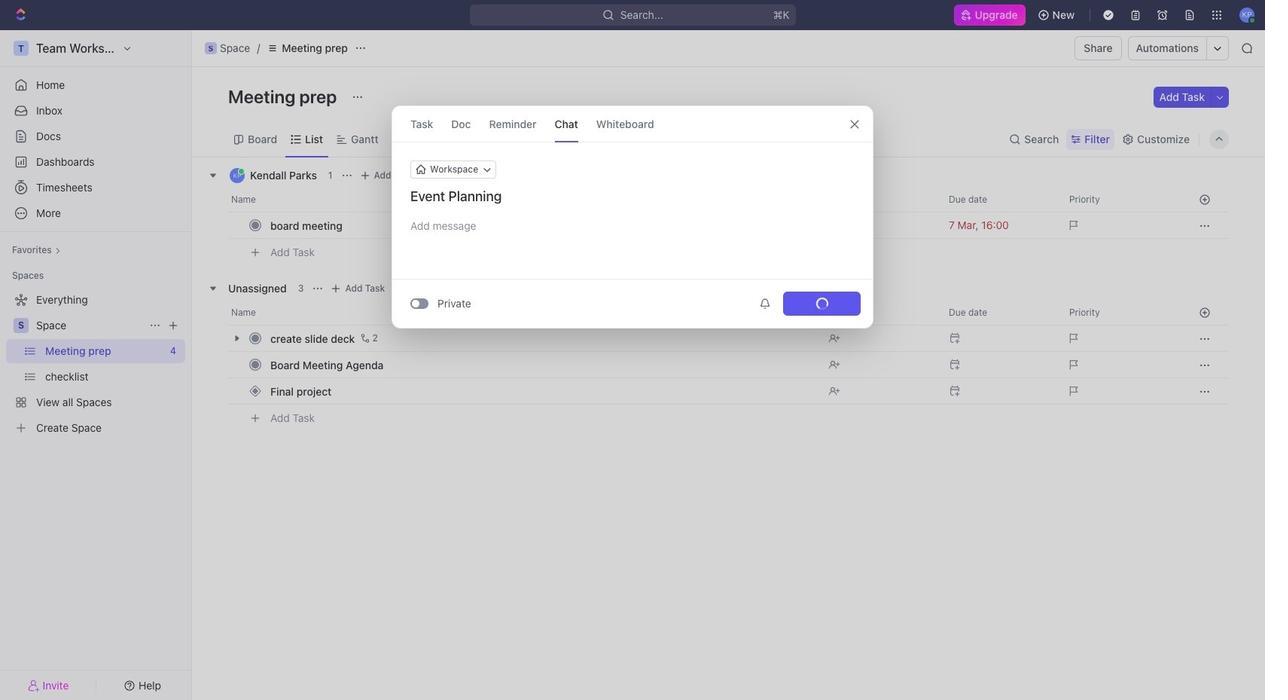 Task type: describe. For each thing, give the bounding box(es) containing it.
1 horizontal spatial space, , element
[[205, 42, 217, 54]]



Task type: locate. For each thing, give the bounding box(es) containing it.
dialog
[[392, 105, 874, 329]]

Name this Chat... field
[[393, 188, 873, 206]]

0 horizontal spatial space, , element
[[14, 318, 29, 333]]

space, , element
[[205, 42, 217, 54], [14, 318, 29, 333]]

sidebar navigation
[[0, 30, 192, 700]]

0 vertical spatial space, , element
[[205, 42, 217, 54]]

invite user image
[[28, 679, 40, 692]]

space, , element inside sidebar navigation
[[14, 318, 29, 333]]

1 vertical spatial space, , element
[[14, 318, 29, 333]]



Task type: vqa. For each thing, say whether or not it's contained in the screenshot.
New button in the top right of the page
no



